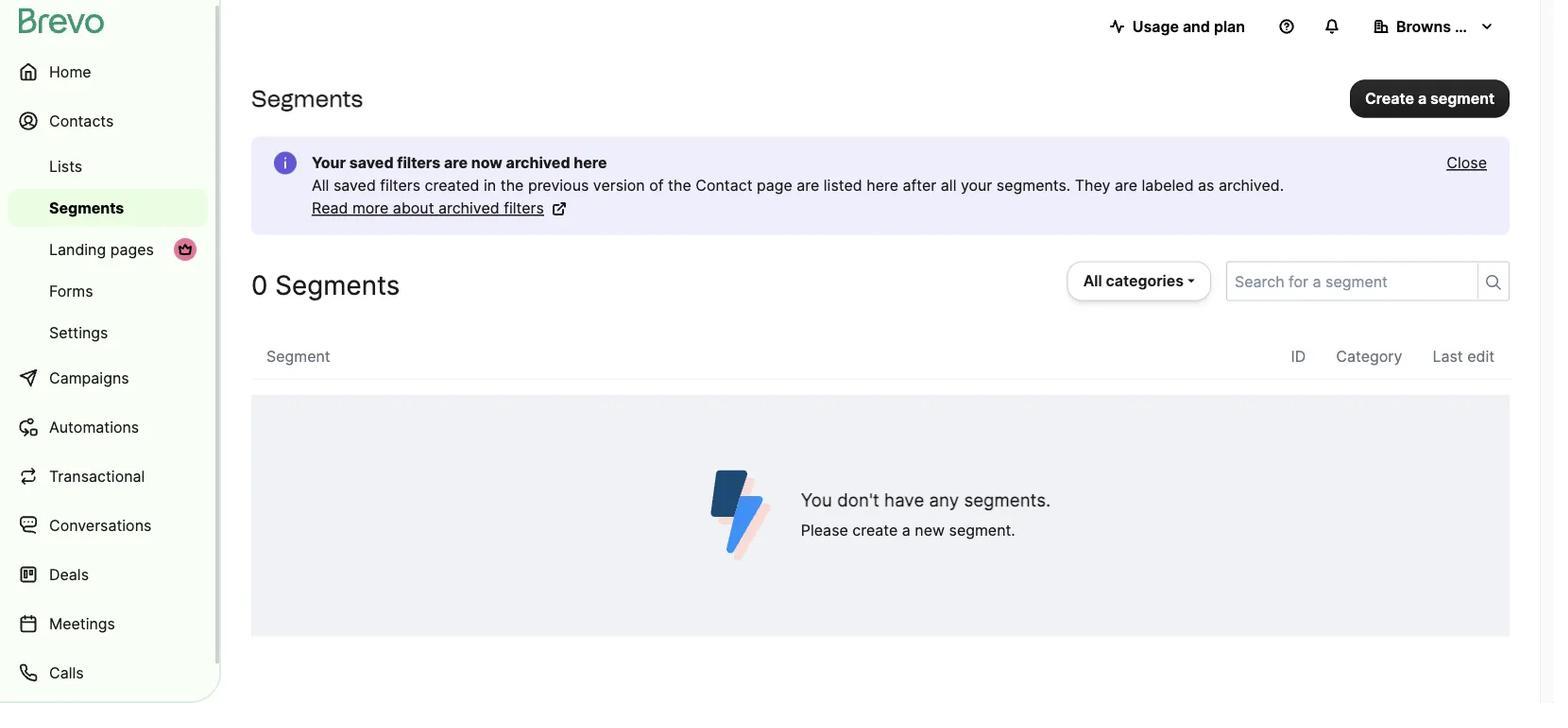 Task type: vqa. For each thing, say whether or not it's contained in the screenshot.
email
no



Task type: locate. For each thing, give the bounding box(es) containing it.
created
[[425, 176, 480, 195]]

read
[[312, 199, 348, 217]]

0 horizontal spatial archived
[[438, 199, 500, 217]]

segments up the landing
[[49, 198, 124, 217]]

segment.
[[949, 521, 1016, 540]]

0 horizontal spatial all
[[312, 176, 329, 195]]

a
[[1418, 89, 1427, 107], [902, 521, 911, 540]]

new
[[915, 521, 945, 540]]

1 vertical spatial a
[[902, 521, 911, 540]]

are right 'they'
[[1115, 176, 1138, 195]]

archived down created on the left of page
[[438, 199, 500, 217]]

2 vertical spatial filters
[[504, 199, 544, 217]]

forms
[[49, 282, 93, 300]]

deals link
[[8, 552, 208, 597]]

about
[[393, 199, 434, 217]]

saved right your
[[349, 154, 394, 172]]

browns
[[1397, 17, 1451, 35]]

home link
[[8, 49, 208, 94]]

archived up previous
[[506, 154, 570, 172]]

search button
[[1478, 263, 1509, 299]]

after
[[903, 176, 937, 195]]

close
[[1447, 154, 1487, 172]]

here up version
[[574, 154, 607, 172]]

edit
[[1468, 347, 1495, 366]]

last edit
[[1433, 347, 1495, 366]]

are right the page
[[797, 176, 820, 195]]

filters up about
[[380, 176, 421, 195]]

automations
[[49, 418, 139, 436]]

previous
[[528, 176, 589, 195]]

you
[[801, 489, 832, 511]]

0 vertical spatial archived
[[506, 154, 570, 172]]

all down your
[[312, 176, 329, 195]]

1 vertical spatial archived
[[438, 199, 500, 217]]

alert
[[251, 137, 1510, 235]]

archived
[[506, 154, 570, 172], [438, 199, 500, 217]]

create
[[853, 521, 898, 540]]

meetings link
[[8, 601, 208, 646]]

of
[[649, 176, 664, 195]]

the right of
[[668, 176, 692, 195]]

here left the after
[[867, 176, 899, 195]]

0 horizontal spatial here
[[574, 154, 607, 172]]

and
[[1183, 17, 1210, 35]]

you don't have any segments.
[[801, 489, 1051, 511]]

your saved filters are now archived here all saved filters created in the previous version of the contact page are listed here after all your segments. they are labeled as archived.
[[312, 154, 1284, 195]]

0 vertical spatial all
[[312, 176, 329, 195]]

left___rvooi image
[[178, 242, 193, 257]]

automations link
[[8, 404, 208, 450]]

transactional
[[49, 467, 145, 485]]

category
[[1336, 347, 1403, 366]]

usage and plan button
[[1095, 8, 1261, 45]]

settings link
[[8, 314, 208, 352]]

a right create
[[1418, 89, 1427, 107]]

all inside button
[[1084, 272, 1102, 290]]

are up created on the left of page
[[444, 154, 468, 172]]

in
[[484, 176, 496, 195]]

1 horizontal spatial a
[[1418, 89, 1427, 107]]

0 vertical spatial segments.
[[997, 176, 1071, 195]]

lists
[[49, 157, 82, 175]]

home
[[49, 62, 91, 81]]

filters down previous
[[504, 199, 544, 217]]

pages
[[110, 240, 154, 258]]

filters up created on the left of page
[[397, 154, 441, 172]]

search image
[[1486, 275, 1502, 290]]

0 segments
[[251, 269, 400, 300]]

1 vertical spatial saved
[[333, 176, 376, 195]]

close link
[[1447, 152, 1487, 174]]

segments.
[[997, 176, 1071, 195], [964, 489, 1051, 511]]

archived inside your saved filters are now archived here all saved filters created in the previous version of the contact page are listed here after all your segments. they are labeled as archived.
[[506, 154, 570, 172]]

now
[[471, 154, 503, 172]]

1 horizontal spatial the
[[668, 176, 692, 195]]

segments
[[251, 85, 363, 112], [49, 198, 124, 217], [275, 269, 400, 300]]

1 horizontal spatial all
[[1084, 272, 1102, 290]]

please create a new segment.
[[801, 521, 1016, 540]]

all
[[312, 176, 329, 195], [1084, 272, 1102, 290]]

the
[[500, 176, 524, 195], [668, 176, 692, 195]]

here
[[574, 154, 607, 172], [867, 176, 899, 195]]

all categories
[[1084, 272, 1184, 290]]

browns enterprise button
[[1359, 8, 1531, 45]]

0 horizontal spatial the
[[500, 176, 524, 195]]

saved
[[349, 154, 394, 172], [333, 176, 376, 195]]

segments up your
[[251, 85, 363, 112]]

filters
[[397, 154, 441, 172], [380, 176, 421, 195], [504, 199, 544, 217]]

conversations
[[49, 516, 152, 534]]

your
[[961, 176, 992, 195]]

a left new
[[902, 521, 911, 540]]

1 vertical spatial all
[[1084, 272, 1102, 290]]

contacts
[[49, 112, 114, 130]]

usage
[[1133, 17, 1179, 35]]

are
[[444, 154, 468, 172], [797, 176, 820, 195], [1115, 176, 1138, 195]]

segments. inside your saved filters are now archived here all saved filters created in the previous version of the contact page are listed here after all your segments. they are labeled as archived.
[[997, 176, 1071, 195]]

forms link
[[8, 272, 208, 310]]

more
[[352, 199, 389, 217]]

a inside button
[[1418, 89, 1427, 107]]

segments down read
[[275, 269, 400, 300]]

read more about archived filters
[[312, 199, 544, 217]]

all left categories
[[1084, 272, 1102, 290]]

listed
[[824, 176, 863, 195]]

the right in
[[500, 176, 524, 195]]

please
[[801, 521, 848, 540]]

segments link
[[8, 189, 208, 227]]

0 vertical spatial segments
[[251, 85, 363, 112]]

0 vertical spatial a
[[1418, 89, 1427, 107]]

campaigns link
[[8, 355, 208, 401]]

any
[[929, 489, 959, 511]]

categories
[[1106, 272, 1184, 290]]

1 vertical spatial here
[[867, 176, 899, 195]]

meetings
[[49, 614, 115, 633]]

don't
[[837, 489, 880, 511]]

last
[[1433, 347, 1463, 366]]

1 horizontal spatial archived
[[506, 154, 570, 172]]

segments. right your
[[997, 176, 1071, 195]]

saved up "more"
[[333, 176, 376, 195]]

0 vertical spatial saved
[[349, 154, 394, 172]]

segments. up segment. at the right of the page
[[964, 489, 1051, 511]]

1 vertical spatial segments
[[49, 198, 124, 217]]



Task type: describe. For each thing, give the bounding box(es) containing it.
Search for a segment search field
[[1227, 262, 1470, 300]]

enterprise
[[1455, 17, 1531, 35]]

calls link
[[8, 650, 208, 695]]

campaigns
[[49, 369, 129, 387]]

1 vertical spatial filters
[[380, 176, 421, 195]]

transactional link
[[8, 454, 208, 499]]

settings
[[49, 323, 108, 342]]

1 the from the left
[[500, 176, 524, 195]]

they
[[1075, 176, 1111, 195]]

landing pages
[[49, 240, 154, 258]]

all categories button
[[1067, 261, 1211, 301]]

contacts link
[[8, 98, 208, 144]]

landing pages link
[[8, 231, 208, 268]]

1 vertical spatial segments.
[[964, 489, 1051, 511]]

browns enterprise
[[1397, 17, 1531, 35]]

plan
[[1214, 17, 1245, 35]]

all inside your saved filters are now archived here all saved filters created in the previous version of the contact page are listed here after all your segments. they are labeled as archived.
[[312, 176, 329, 195]]

0 horizontal spatial a
[[902, 521, 911, 540]]

0
[[251, 269, 268, 300]]

1 horizontal spatial are
[[797, 176, 820, 195]]

alert containing your saved filters are now archived here
[[251, 137, 1510, 235]]

read more about archived filters link
[[312, 197, 567, 220]]

page
[[757, 176, 793, 195]]

conversations link
[[8, 503, 208, 548]]

filters inside "link"
[[504, 199, 544, 217]]

create
[[1365, 89, 1414, 107]]

as
[[1198, 176, 1215, 195]]

usage and plan
[[1133, 17, 1245, 35]]

0 vertical spatial filters
[[397, 154, 441, 172]]

2 horizontal spatial are
[[1115, 176, 1138, 195]]

2 the from the left
[[668, 176, 692, 195]]

landing
[[49, 240, 106, 258]]

segment
[[1431, 89, 1495, 107]]

labeled
[[1142, 176, 1194, 195]]

deals
[[49, 565, 89, 584]]

archived.
[[1219, 176, 1284, 195]]

1 horizontal spatial here
[[867, 176, 899, 195]]

all
[[941, 176, 957, 195]]

calls
[[49, 663, 84, 682]]

have
[[885, 489, 924, 511]]

contact
[[696, 176, 753, 195]]

lists link
[[8, 147, 208, 185]]

create a segment
[[1365, 89, 1495, 107]]

id
[[1291, 347, 1306, 366]]

0 horizontal spatial are
[[444, 154, 468, 172]]

archived inside "link"
[[438, 199, 500, 217]]

your
[[312, 154, 346, 172]]

version
[[593, 176, 645, 195]]

create a segment button
[[1350, 80, 1510, 117]]

0 vertical spatial here
[[574, 154, 607, 172]]

2 vertical spatial segments
[[275, 269, 400, 300]]

segment
[[266, 347, 330, 366]]



